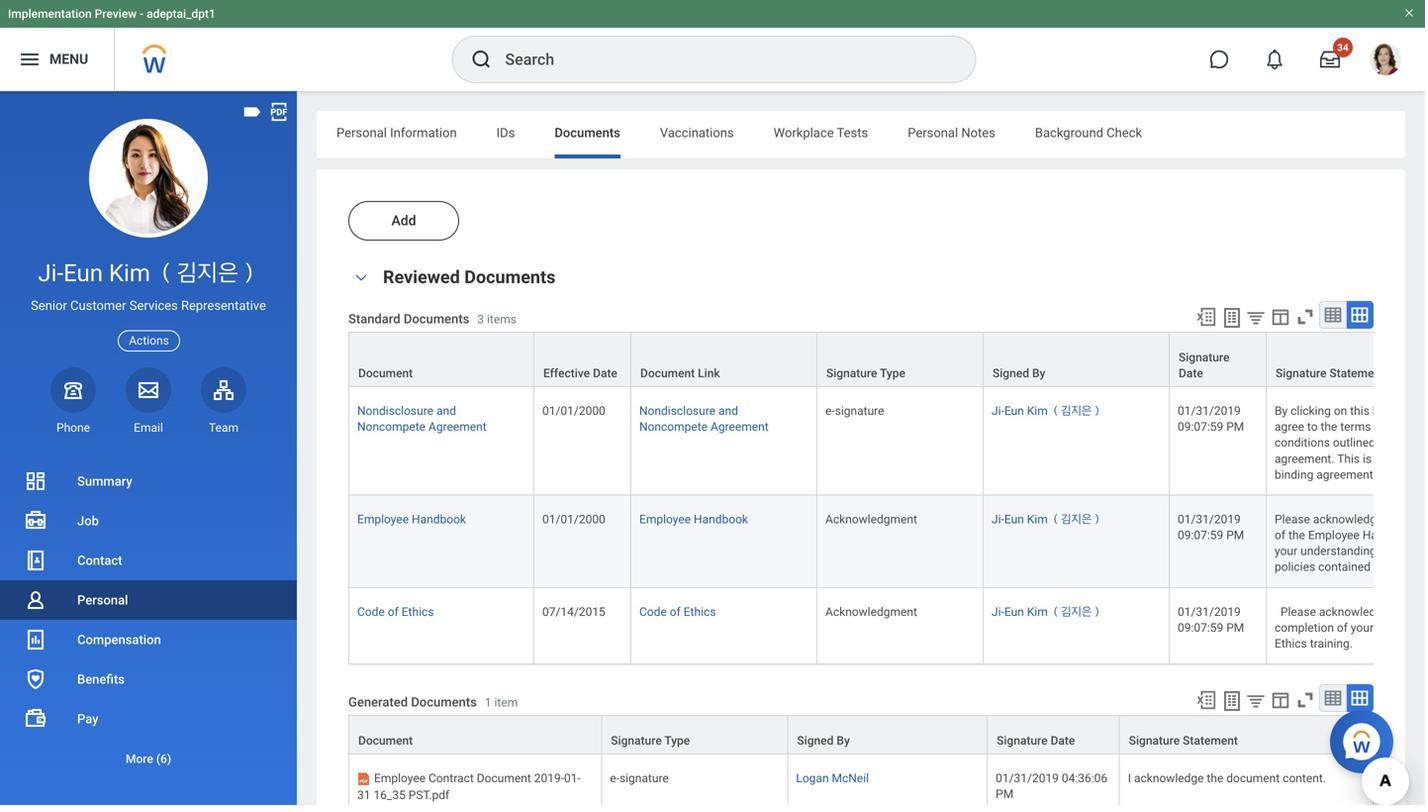 Task type: vqa. For each thing, say whether or not it's contained in the screenshot.
07/14/2015
yes



Task type: describe. For each thing, give the bounding box(es) containing it.
employee for first employee handbook link from right
[[640, 512, 691, 526]]

row containing employee handbook
[[349, 496, 1426, 588]]

navigation pane region
[[0, 91, 297, 805]]

nondisclosure for 1st nondisclosure and noncompete agreement link from the left
[[357, 404, 434, 418]]

signature for e-signature element to the left
[[620, 771, 669, 785]]

menu button
[[0, 28, 114, 91]]

export to worksheets image
[[1221, 306, 1245, 330]]

summary image
[[24, 469, 48, 493]]

your
[[1351, 621, 1374, 635]]

1 vertical spatial e-
[[610, 771, 620, 785]]

senior
[[31, 298, 67, 313]]

add
[[392, 212, 416, 229]]

signature type column header
[[818, 332, 984, 387]]

contact
[[77, 553, 122, 568]]

01/01/2000 for nondisclosure and noncompete agreement
[[543, 404, 606, 418]]

toolbar for generated documents
[[1187, 684, 1374, 715]]

expand table image for standard documents
[[1351, 305, 1370, 325]]

workplace tests
[[774, 125, 869, 140]]

job image
[[24, 509, 48, 533]]

compensation image
[[24, 628, 48, 652]]

more (6) button
[[0, 747, 297, 771]]

profile logan mcneil image
[[1370, 44, 1402, 79]]

date for effective date column header
[[593, 366, 618, 380]]

view printable version (pdf) image
[[268, 101, 290, 123]]

more (6)
[[126, 752, 171, 766]]

click to view/edit grid preferences image
[[1270, 689, 1292, 711]]

0 horizontal spatial e-signature element
[[610, 767, 669, 785]]

pst.pdf
[[409, 788, 450, 802]]

ethics for first code of ethics link from the left
[[402, 605, 434, 619]]

01/31/2019 09:07:59 pm for please acknowledge the completion of your code of ethics training.
[[1178, 605, 1245, 635]]

on
[[1335, 404, 1348, 418]]

by clicking on this box you agree to the terms and conditions outlined by the agreement. this is a legal
[[1275, 404, 1426, 482]]

check
[[1107, 125, 1143, 140]]

benefits image
[[24, 667, 48, 691]]

actions button
[[118, 330, 180, 351]]

handbook for second employee handbook link from the right
[[412, 512, 466, 526]]

personal notes
[[908, 125, 996, 140]]

summary link
[[0, 461, 297, 501]]

1 vertical spatial signed by button
[[789, 716, 987, 754]]

workplace
[[774, 125, 834, 140]]

personal inside personal link
[[77, 593, 128, 607]]

compensation
[[77, 632, 161, 647]]

01/31/2019 09:07:59 pm for by clicking on this box you agree to the terms and conditions outlined by the agreement. this is a legal
[[1178, 404, 1245, 434]]

information
[[390, 125, 457, 140]]

pay
[[77, 711, 99, 726]]

signature statement for the bottom signature statement popup button
[[1130, 734, 1239, 748]]

generated
[[349, 694, 408, 709]]

items
[[487, 312, 517, 326]]

employee contract document 2019-01- 31 16_35 pst.pdf
[[357, 771, 581, 802]]

i
[[1129, 771, 1132, 785]]

background check
[[1036, 125, 1143, 140]]

ethics inside please acknowledge the completion of your code of ethics training.
[[1275, 637, 1308, 650]]

services
[[130, 298, 178, 313]]

team
[[209, 421, 239, 435]]

personal information
[[337, 125, 457, 140]]

1
[[485, 695, 492, 709]]

01-
[[564, 771, 581, 785]]

（김지은） for nondisclosure and noncompete agreement
[[1051, 404, 1103, 418]]

logan
[[796, 771, 829, 785]]

clicking
[[1291, 404, 1332, 418]]

job link
[[0, 501, 297, 541]]

signature statement for signature statement popup button to the top
[[1276, 366, 1385, 380]]

i acknowledge the document content.
[[1129, 771, 1327, 785]]

export to excel image for generated documents
[[1196, 689, 1218, 711]]

document inside employee contract document 2019-01- 31 16_35 pst.pdf
[[477, 771, 532, 785]]

row containing document
[[349, 715, 1374, 755]]

box
[[1373, 404, 1392, 418]]

background
[[1036, 125, 1104, 140]]

1 vertical spatial signature date button
[[988, 716, 1120, 754]]

signature date for bottommost signature date popup button
[[997, 734, 1076, 748]]

add button
[[349, 201, 459, 241]]

senior customer services representative
[[31, 298, 266, 313]]

09:07:59 for please acknowledge the completion of your code of ethics training.
[[1178, 621, 1224, 635]]

by
[[1379, 436, 1391, 450]]

effective date column header
[[535, 332, 632, 387]]

document button for effective date column header
[[350, 333, 534, 386]]

list containing summary
[[0, 461, 297, 778]]

the for please acknowledge the completion of your code of ethics training.
[[1392, 605, 1409, 619]]

0 vertical spatial signature statement button
[[1267, 333, 1426, 386]]

（김지은） for code of ethics
[[1051, 605, 1103, 619]]

ji-eun kim （김지은） for employee handbook
[[992, 512, 1103, 526]]

0 horizontal spatial signature type button
[[602, 716, 788, 754]]

signature date for signature date popup button in column header
[[1179, 351, 1230, 380]]

eun for code of ethics
[[1005, 605, 1025, 619]]

export to worksheets image
[[1221, 689, 1245, 713]]

notifications large image
[[1265, 50, 1285, 69]]

link
[[698, 366, 721, 380]]

actions
[[129, 334, 169, 348]]

0 horizontal spatial e-signature
[[610, 771, 669, 785]]

row containing signature date
[[349, 332, 1426, 387]]

personal link
[[0, 580, 297, 620]]

0 horizontal spatial statement
[[1183, 734, 1239, 748]]

1 vertical spatial signature statement button
[[1121, 716, 1373, 754]]

kim inside navigation pane region
[[109, 259, 150, 287]]

pm for please acknowledge the completion of your code of ethics training.
[[1227, 621, 1245, 635]]

this
[[1338, 452, 1361, 466]]

more
[[126, 752, 153, 766]]

09:07:59 for please acknowledge the rece
[[1178, 528, 1224, 542]]

vaccinations
[[660, 125, 734, 140]]

rece
[[1406, 512, 1426, 526]]

reviewed documents group
[[349, 264, 1426, 805]]

code for second code of ethics link from the left
[[640, 605, 667, 619]]

customer
[[70, 298, 126, 313]]

conditions
[[1275, 436, 1331, 450]]

the right to
[[1321, 420, 1338, 434]]

handbook for first employee handbook link from right
[[694, 512, 749, 526]]

is
[[1364, 452, 1373, 466]]

logan mcneil link
[[796, 767, 869, 785]]

signed by column header
[[984, 332, 1170, 387]]

fullscreen image for generated documents
[[1295, 689, 1317, 711]]

signed by button inside column header
[[984, 333, 1169, 386]]

personal for personal information
[[337, 125, 387, 140]]

justify image
[[18, 48, 42, 71]]

01/31/2019 for please acknowledge the rece
[[1178, 512, 1241, 526]]

document
[[1227, 771, 1281, 785]]

01/31/2019 09:07:59 pm for please acknowledge the rece
[[1178, 512, 1245, 542]]

search image
[[470, 48, 494, 71]]

table image for generated documents
[[1324, 688, 1344, 708]]

1 horizontal spatial e-
[[826, 404, 835, 418]]

tab list containing personal information
[[317, 111, 1406, 158]]

ji-eun kim （김지은） for nondisclosure and noncompete agreement
[[992, 404, 1103, 418]]

adeptai_dpt1
[[147, 7, 216, 21]]

nondisclosure for first nondisclosure and noncompete agreement link from the right
[[640, 404, 716, 418]]

ji-eun kim （김지은） link for acknowledgment
[[992, 508, 1103, 526]]

please for please acknowledge the rece
[[1275, 512, 1311, 526]]

this
[[1351, 404, 1370, 418]]

view team image
[[212, 378, 236, 402]]

09:07:59 for by clicking on this box you agree to the terms and conditions outlined by the agreement. this is a legal
[[1178, 420, 1224, 434]]

table image for standard documents
[[1324, 305, 1344, 325]]

kim for code of ethics
[[1028, 605, 1048, 619]]

34
[[1338, 42, 1349, 53]]

01/31/2019 04:36:06 pm
[[996, 771, 1111, 801]]

1 acknowledgment element from the top
[[826, 508, 918, 526]]

ji- for code of ethics
[[992, 605, 1005, 619]]

the right by
[[1394, 436, 1411, 450]]

implementation preview -   adeptai_dpt1
[[8, 7, 216, 21]]

01/31/2019 for by clicking on this box you agree to the terms and conditions outlined by the agreement. this is a legal
[[1178, 404, 1241, 418]]

reviewed documents button
[[383, 267, 556, 288]]

-
[[140, 7, 144, 21]]

3 ji-eun kim （김지은） link from the top
[[992, 601, 1103, 619]]

document link
[[641, 366, 721, 380]]

agreement for first nondisclosure and noncompete agreement link from the right
[[711, 420, 769, 434]]

tests
[[837, 125, 869, 140]]

documents for reviewed documents
[[465, 267, 556, 288]]

reviewed documents
[[383, 267, 556, 288]]

by for signed by popup button within the column header
[[1033, 366, 1046, 380]]

documents right the ids
[[555, 125, 621, 140]]

code for first code of ethics link from the left
[[357, 605, 385, 619]]

(6)
[[156, 752, 171, 766]]

job
[[77, 513, 99, 528]]

agreement.
[[1275, 452, 1335, 466]]

toolbar for standard documents
[[1187, 301, 1374, 332]]

Search Workday  search field
[[505, 38, 935, 81]]

1 horizontal spatial e-signature
[[826, 404, 885, 418]]

eun for employee handbook
[[1005, 512, 1025, 526]]

phone ji-eun kim （김지은） element
[[50, 420, 96, 436]]

agreement for 1st nondisclosure and noncompete agreement link from the left
[[429, 420, 487, 434]]

expand table image for generated documents
[[1351, 688, 1370, 708]]

click to view/edit grid preferences image
[[1270, 306, 1292, 328]]

row containing code of ethics
[[349, 588, 1426, 664]]

please for please acknowledge the completion of your code of ethics training.
[[1281, 605, 1317, 619]]

document column header
[[349, 332, 535, 387]]

standard
[[349, 311, 401, 326]]

signature date button inside column header
[[1170, 333, 1266, 386]]

standard documents 3 items
[[349, 311, 517, 326]]

personal image
[[24, 588, 48, 612]]

1 vertical spatial signed by
[[797, 734, 850, 748]]

effective
[[544, 366, 590, 380]]

ids
[[497, 125, 515, 140]]

16_35
[[374, 788, 406, 802]]

completion
[[1275, 621, 1335, 635]]

signature type for signature type popup button in the column header
[[827, 366, 906, 380]]



Task type: locate. For each thing, give the bounding box(es) containing it.
1 horizontal spatial signature date
[[1179, 351, 1230, 380]]

1 nondisclosure from the left
[[357, 404, 434, 418]]

fullscreen image
[[1295, 306, 1317, 328], [1295, 689, 1317, 711]]

compensation link
[[0, 620, 297, 659]]

nondisclosure and noncompete agreement link down the document column header
[[357, 400, 487, 434]]

1 01/31/2019 09:07:59 pm from the top
[[1178, 404, 1245, 434]]

benefits
[[77, 672, 125, 687]]

nondisclosure and noncompete agreement link
[[357, 400, 487, 434], [640, 400, 769, 434]]

e-signature right 01- at the left bottom
[[610, 771, 669, 785]]

0 vertical spatial 09:07:59
[[1178, 420, 1224, 434]]

team ji-eun kim （김지은） element
[[201, 420, 247, 436]]

signed inside signed by column header
[[993, 366, 1030, 380]]

type
[[880, 366, 906, 380], [665, 734, 690, 748]]

documents up the document column header
[[404, 311, 470, 326]]

document inside the document column header
[[358, 366, 413, 380]]

1 vertical spatial acknowledgment
[[826, 605, 918, 619]]

0 vertical spatial fullscreen image
[[1295, 306, 1317, 328]]

employee for employee contract document 2019-01-31 16_35 pst.pdf element
[[374, 771, 426, 785]]

2 horizontal spatial by
[[1275, 404, 1288, 418]]

2019-
[[534, 771, 564, 785]]

pm for by clicking on this box you agree to the terms and conditions outlined by the agreement. this is a legal
[[1227, 420, 1245, 434]]

acknowledge right i at the right bottom
[[1135, 771, 1205, 785]]

0 vertical spatial select to filter grid data image
[[1246, 307, 1267, 328]]

acknowledgment for 1st acknowledgment element from the bottom of the reviewed documents group
[[826, 605, 918, 619]]

inbox large image
[[1321, 50, 1341, 69]]

1 horizontal spatial type
[[880, 366, 906, 380]]

signature date down export to worksheets image
[[1179, 351, 1230, 380]]

the left the document
[[1207, 771, 1224, 785]]

0 vertical spatial 01/31/2019 09:07:59 pm
[[1178, 404, 1245, 434]]

noncompete
[[357, 420, 426, 434], [640, 420, 708, 434]]

more (6) button
[[0, 739, 297, 778]]

e-signature element right 01- at the left bottom
[[610, 767, 669, 785]]

1 horizontal spatial signature
[[835, 404, 885, 418]]

pay link
[[0, 699, 297, 739]]

please inside please acknowledge the rece
[[1275, 512, 1311, 526]]

0 vertical spatial e-signature element
[[826, 400, 885, 418]]

agreement
[[429, 420, 487, 434], [711, 420, 769, 434]]

and for 1st nondisclosure and noncompete agreement link from the left
[[437, 404, 456, 418]]

34 button
[[1309, 38, 1354, 81]]

0 horizontal spatial code of ethics link
[[357, 601, 434, 619]]

2 horizontal spatial date
[[1179, 366, 1204, 380]]

benefits link
[[0, 659, 297, 699]]

1 vertical spatial toolbar
[[1187, 684, 1374, 715]]

by inside column header
[[1033, 366, 1046, 380]]

document down the standard
[[358, 366, 413, 380]]

document link column header
[[632, 332, 818, 387]]

signed by inside column header
[[993, 366, 1046, 380]]

09:07:59
[[1178, 420, 1224, 434], [1178, 528, 1224, 542], [1178, 621, 1224, 635]]

signed for signed by popup button within the column header
[[993, 366, 1030, 380]]

1 vertical spatial please
[[1281, 605, 1317, 619]]

3
[[478, 312, 484, 326]]

2 code of ethics from the left
[[640, 605, 716, 619]]

code of ethics
[[357, 605, 434, 619], [640, 605, 716, 619]]

table image right click to view/edit grid preferences icon
[[1324, 305, 1344, 325]]

select to filter grid data image right export to worksheets image
[[1246, 307, 1267, 328]]

1 nondisclosure and noncompete agreement from the left
[[357, 404, 487, 434]]

nondisclosure and noncompete agreement
[[357, 404, 487, 434], [640, 404, 769, 434]]

by for bottom signed by popup button
[[837, 734, 850, 748]]

signature type button
[[818, 333, 983, 386], [602, 716, 788, 754]]

noncompete down the document column header
[[357, 420, 426, 434]]

please up the completion
[[1281, 605, 1317, 619]]

contract
[[429, 771, 474, 785]]

eun inside navigation pane region
[[63, 259, 103, 287]]

nondisclosure and noncompete agreement down the document column header
[[357, 404, 487, 434]]

31
[[357, 788, 371, 802]]

ethics for second code of ethics link from the left
[[684, 605, 716, 619]]

0 horizontal spatial code of ethics
[[357, 605, 434, 619]]

2 vertical spatial ji-eun kim （김지은） link
[[992, 601, 1103, 619]]

chevron down image
[[350, 271, 373, 285]]

fullscreen image right click to view/edit grid preferences image
[[1295, 689, 1317, 711]]

mcneil
[[832, 771, 869, 785]]

table image
[[1324, 305, 1344, 325], [1324, 688, 1344, 708]]

export to excel image
[[1196, 306, 1218, 328], [1196, 689, 1218, 711]]

signature statement up "i acknowledge the document content."
[[1130, 734, 1239, 748]]

code up generated
[[357, 605, 385, 619]]

1 vertical spatial table image
[[1324, 688, 1344, 708]]

of
[[388, 605, 399, 619], [670, 605, 681, 619], [1338, 621, 1349, 635], [1408, 621, 1419, 635]]

document left 2019-
[[477, 771, 532, 785]]

1 09:07:59 from the top
[[1178, 420, 1224, 434]]

0 vertical spatial export to excel image
[[1196, 306, 1218, 328]]

1 nondisclosure and noncompete agreement link from the left
[[357, 400, 487, 434]]

1 horizontal spatial ethics
[[684, 605, 716, 619]]

e- down signature type column header
[[826, 404, 835, 418]]

signature date button up 01/31/2019 04:36:06 pm
[[988, 716, 1120, 754]]

logan mcneil
[[796, 771, 869, 785]]

row
[[349, 332, 1426, 387], [349, 387, 1426, 496], [349, 496, 1426, 588], [349, 588, 1426, 664], [349, 715, 1374, 755], [349, 755, 1374, 805]]

2 09:07:59 from the top
[[1178, 528, 1224, 542]]

2 nondisclosure and noncompete agreement link from the left
[[640, 400, 769, 434]]

1 01/01/2000 from the top
[[543, 404, 606, 418]]

01/31/2019 inside 01/31/2019 04:36:06 pm
[[996, 771, 1059, 785]]

0 vertical spatial e-signature
[[826, 404, 885, 418]]

0 vertical spatial signature date
[[1179, 351, 1230, 380]]

mail image
[[137, 378, 160, 402]]

ji-eun kim （김지은） for code of ethics
[[992, 605, 1103, 619]]

0 horizontal spatial signature date
[[997, 734, 1076, 748]]

by inside by clicking on this box you agree to the terms and conditions outlined by the agreement. this is a legal
[[1275, 404, 1288, 418]]

0 horizontal spatial employee handbook
[[357, 512, 466, 526]]

1 vertical spatial signature type
[[611, 734, 690, 748]]

employee contract document 2019-01-31 16_35 pst.pdf element
[[357, 767, 581, 802]]

4 row from the top
[[349, 588, 1426, 664]]

1 horizontal spatial date
[[1051, 734, 1076, 748]]

tag image
[[242, 101, 263, 123]]

document button inside the document column header
[[350, 333, 534, 386]]

pm
[[1227, 420, 1245, 434], [1227, 528, 1245, 542], [1227, 621, 1245, 635], [996, 787, 1014, 801]]

noncompete for 1st nondisclosure and noncompete agreement link from the left
[[357, 420, 426, 434]]

1 agreement from the left
[[429, 420, 487, 434]]

acknowledge for rece
[[1314, 512, 1384, 526]]

1 horizontal spatial nondisclosure
[[640, 404, 716, 418]]

acknowledge for completion
[[1320, 605, 1390, 619]]

and inside by clicking on this box you agree to the terms and conditions outlined by the agreement. this is a legal
[[1375, 420, 1394, 434]]

1 vertical spatial document button
[[350, 716, 601, 754]]

2 01/01/2000 from the top
[[543, 512, 606, 526]]

1 vertical spatial 01/31/2019 09:07:59 pm
[[1178, 512, 1245, 542]]

nondisclosure and noncompete agreement link down the link
[[640, 400, 769, 434]]

acknowledgment
[[826, 512, 918, 526], [826, 605, 918, 619]]

signature type for the leftmost signature type popup button
[[611, 734, 690, 748]]

nondisclosure down the document column header
[[357, 404, 434, 418]]

documents left 1
[[411, 694, 477, 709]]

0 horizontal spatial nondisclosure and noncompete agreement
[[357, 404, 487, 434]]

ji-eun kim （김지은）
[[38, 259, 259, 287], [992, 404, 1103, 418], [992, 512, 1103, 526], [992, 605, 1103, 619]]

signature for the topmost e-signature element
[[835, 404, 885, 418]]

0 horizontal spatial signature
[[620, 771, 669, 785]]

3 01/31/2019 09:07:59 pm from the top
[[1178, 605, 1245, 635]]

01/31/2019 for please acknowledge the completion of your code of ethics training.
[[1178, 605, 1241, 619]]

2 nondisclosure and noncompete agreement from the left
[[640, 404, 769, 434]]

nondisclosure and noncompete agreement down the link
[[640, 404, 769, 434]]

document button
[[350, 333, 534, 386], [350, 716, 601, 754]]

code right the 07/14/2015
[[640, 605, 667, 619]]

1 vertical spatial signed
[[797, 734, 834, 748]]

acknowledge for document
[[1135, 771, 1205, 785]]

nondisclosure and noncompete agreement for 1st nondisclosure and noncompete agreement link from the left
[[357, 404, 487, 434]]

phone image
[[59, 378, 87, 402]]

（김지은） inside navigation pane region
[[156, 259, 259, 287]]

signature statement button up on
[[1267, 333, 1426, 386]]

0 horizontal spatial agreement
[[429, 420, 487, 434]]

1 horizontal spatial signature statement
[[1276, 366, 1385, 380]]

1 vertical spatial expand table image
[[1351, 688, 1370, 708]]

signature date button down export to worksheets image
[[1170, 333, 1266, 386]]

2 employee handbook link from the left
[[640, 508, 749, 526]]

summary
[[77, 474, 132, 489]]

row containing nondisclosure and noncompete agreement
[[349, 387, 1426, 496]]

1 horizontal spatial e-signature element
[[826, 400, 885, 418]]

3 09:07:59 from the top
[[1178, 621, 1224, 635]]

employee handbook link
[[357, 508, 466, 526], [640, 508, 749, 526]]

the down please acknowledge the rece
[[1392, 605, 1409, 619]]

1 vertical spatial by
[[1275, 404, 1288, 418]]

noncompete for first nondisclosure and noncompete agreement link from the right
[[640, 420, 708, 434]]

signed for bottom signed by popup button
[[797, 734, 834, 748]]

acknowledge
[[1314, 512, 1384, 526], [1320, 605, 1390, 619], [1135, 771, 1205, 785]]

2 horizontal spatial code
[[1377, 621, 1405, 635]]

e- right 01- at the left bottom
[[610, 771, 620, 785]]

signature down signature type column header
[[835, 404, 885, 418]]

2 nondisclosure from the left
[[640, 404, 716, 418]]

0 horizontal spatial personal
[[77, 593, 128, 607]]

2 horizontal spatial ethics
[[1275, 637, 1308, 650]]

personal for personal notes
[[908, 125, 959, 140]]

document inside document link popup button
[[641, 366, 695, 380]]

toolbar
[[1187, 301, 1374, 332], [1187, 684, 1374, 715]]

0 horizontal spatial nondisclosure
[[357, 404, 434, 418]]

personal
[[337, 125, 387, 140], [908, 125, 959, 140], [77, 593, 128, 607]]

acknowledge inside please acknowledge the rece
[[1314, 512, 1384, 526]]

1 employee handbook from the left
[[357, 512, 466, 526]]

expand table image down training.
[[1351, 688, 1370, 708]]

2 agreement from the left
[[711, 420, 769, 434]]

row containing employee contract document 2019-01- 31 16_35 pst.pdf
[[349, 755, 1374, 805]]

terms
[[1341, 420, 1372, 434]]

0 vertical spatial type
[[880, 366, 906, 380]]

2 01/31/2019 09:07:59 pm from the top
[[1178, 512, 1245, 542]]

pm inside 01/31/2019 04:36:06 pm
[[996, 787, 1014, 801]]

6 row from the top
[[349, 755, 1374, 805]]

menu
[[50, 51, 88, 67]]

kim for employee handbook
[[1028, 512, 1048, 526]]

2 code of ethics link from the left
[[640, 601, 716, 619]]

1 horizontal spatial handbook
[[694, 512, 749, 526]]

ji-eun kim （김지은） link for e-signature
[[992, 400, 1103, 418]]

export to excel image left export to worksheets icon
[[1196, 689, 1218, 711]]

2 ji-eun kim （김지은） link from the top
[[992, 508, 1103, 526]]

2 vertical spatial 01/31/2019 09:07:59 pm
[[1178, 605, 1245, 635]]

document button down standard documents 3 items
[[350, 333, 534, 386]]

acknowledge down this
[[1314, 512, 1384, 526]]

acknowledge inside please acknowledge the completion of your code of ethics training.
[[1320, 605, 1390, 619]]

please acknowledge the completion of your code of ethics training.
[[1275, 605, 1422, 650]]

1 horizontal spatial by
[[1033, 366, 1046, 380]]

5 row from the top
[[349, 715, 1374, 755]]

signed
[[993, 366, 1030, 380], [797, 734, 834, 748]]

documents for standard documents 3 items
[[404, 311, 470, 326]]

2 employee handbook from the left
[[640, 512, 749, 526]]

0 horizontal spatial and
[[437, 404, 456, 418]]

content.
[[1283, 771, 1327, 785]]

2 horizontal spatial and
[[1375, 420, 1394, 434]]

fullscreen image right click to view/edit grid preferences icon
[[1295, 306, 1317, 328]]

1 horizontal spatial nondisclosure and noncompete agreement
[[640, 404, 769, 434]]

by
[[1033, 366, 1046, 380], [1275, 404, 1288, 418], [837, 734, 850, 748]]

2 handbook from the left
[[694, 512, 749, 526]]

document down generated
[[358, 734, 413, 748]]

acknowledgment for first acknowledgment element from the top of the reviewed documents group
[[826, 512, 918, 526]]

1 vertical spatial signature statement
[[1130, 734, 1239, 748]]

1 horizontal spatial agreement
[[711, 420, 769, 434]]

0 horizontal spatial ethics
[[402, 605, 434, 619]]

the inside please acknowledge the rece
[[1387, 512, 1403, 526]]

1 horizontal spatial signed
[[993, 366, 1030, 380]]

signature statement button
[[1267, 333, 1426, 386], [1121, 716, 1373, 754]]

e-signature element down signature type column header
[[826, 400, 885, 418]]

employee for second employee handbook link from the right
[[357, 512, 409, 526]]

01/01/2000 for employee handbook
[[543, 512, 606, 526]]

outlined
[[1334, 436, 1376, 450]]

contact link
[[0, 541, 297, 580]]

document link button
[[632, 333, 817, 386]]

2 acknowledgment from the top
[[826, 605, 918, 619]]

2 acknowledgment element from the top
[[826, 601, 918, 619]]

e-signature element
[[826, 400, 885, 418], [610, 767, 669, 785]]

1 horizontal spatial code of ethics link
[[640, 601, 716, 619]]

1 code of ethics from the left
[[357, 605, 434, 619]]

statement up this at the bottom of the page
[[1330, 366, 1385, 380]]

effective date
[[544, 366, 618, 380]]

signature statement button down export to worksheets icon
[[1121, 716, 1373, 754]]

0 vertical spatial signature date button
[[1170, 333, 1266, 386]]

employee inside employee contract document 2019-01- 31 16_35 pst.pdf
[[374, 771, 426, 785]]

3 row from the top
[[349, 496, 1426, 588]]

phone
[[56, 421, 90, 435]]

1 horizontal spatial personal
[[337, 125, 387, 140]]

04:36:06
[[1062, 771, 1108, 785]]

a
[[1376, 452, 1382, 466]]

employee handbook
[[357, 512, 466, 526], [640, 512, 749, 526]]

2 row from the top
[[349, 387, 1426, 496]]

1 vertical spatial 09:07:59
[[1178, 528, 1224, 542]]

07/14/2015
[[543, 605, 606, 619]]

export to excel image left export to worksheets image
[[1196, 306, 1218, 328]]

0 vertical spatial acknowledgment
[[826, 512, 918, 526]]

close environment banner image
[[1404, 7, 1416, 19]]

1 acknowledgment from the top
[[826, 512, 918, 526]]

1 vertical spatial acknowledgment element
[[826, 601, 918, 619]]

the for please acknowledge the rece
[[1387, 512, 1403, 526]]

（김지은） for employee handbook
[[1051, 512, 1103, 526]]

expand table image right click to view/edit grid preferences icon
[[1351, 305, 1370, 325]]

date
[[593, 366, 618, 380], [1179, 366, 1204, 380], [1051, 734, 1076, 748]]

select to filter grid data image for standard documents
[[1246, 307, 1267, 328]]

email ji-eun kim （김지은） element
[[126, 420, 171, 436]]

select to filter grid data image for generated documents
[[1246, 690, 1267, 711]]

menu banner
[[0, 0, 1426, 91]]

signature date inside column header
[[1179, 351, 1230, 380]]

please inside please acknowledge the completion of your code of ethics training.
[[1281, 605, 1317, 619]]

1 row from the top
[[349, 332, 1426, 387]]

ji- inside navigation pane region
[[38, 259, 63, 287]]

signature
[[1179, 351, 1230, 364], [827, 366, 878, 380], [1276, 366, 1327, 380], [611, 734, 662, 748], [997, 734, 1048, 748], [1130, 734, 1180, 748]]

select to filter grid data image right export to worksheets icon
[[1246, 690, 1267, 711]]

1 employee handbook link from the left
[[357, 508, 466, 526]]

nondisclosure
[[357, 404, 434, 418], [640, 404, 716, 418]]

fullscreen image for standard documents
[[1295, 306, 1317, 328]]

representative
[[181, 298, 266, 313]]

signature right 01- at the left bottom
[[620, 771, 669, 785]]

email
[[134, 421, 163, 435]]

2 document button from the top
[[350, 716, 601, 754]]

document image
[[357, 771, 370, 787]]

signature type inside column header
[[827, 366, 906, 380]]

1 handbook from the left
[[412, 512, 466, 526]]

1 horizontal spatial signature type
[[827, 366, 906, 380]]

1 ji-eun kim （김지은） link from the top
[[992, 400, 1103, 418]]

you
[[1395, 404, 1414, 418]]

0 vertical spatial please
[[1275, 512, 1311, 526]]

table image right click to view/edit grid preferences image
[[1324, 688, 1344, 708]]

and up by
[[1375, 420, 1394, 434]]

and for first nondisclosure and noncompete agreement link from the right
[[719, 404, 739, 418]]

0 vertical spatial ji-eun kim （김지은） link
[[992, 400, 1103, 418]]

1 vertical spatial signature
[[620, 771, 669, 785]]

eun for nondisclosure and noncompete agreement
[[1005, 404, 1025, 418]]

0 vertical spatial e-
[[826, 404, 835, 418]]

0 vertical spatial signed
[[993, 366, 1030, 380]]

（김지은）
[[156, 259, 259, 287], [1051, 404, 1103, 418], [1051, 512, 1103, 526], [1051, 605, 1103, 619]]

01/01/2000 up the 07/14/2015
[[543, 512, 606, 526]]

signature statement up on
[[1276, 366, 1385, 380]]

signature date up 01/31/2019 04:36:06 pm
[[997, 734, 1076, 748]]

export to excel image for standard documents
[[1196, 306, 1218, 328]]

type inside signature type column header
[[880, 366, 906, 380]]

code inside please acknowledge the completion of your code of ethics training.
[[1377, 621, 1405, 635]]

1 document button from the top
[[350, 333, 534, 386]]

team link
[[201, 367, 247, 436]]

list
[[0, 461, 297, 778]]

1 code of ethics link from the left
[[357, 601, 434, 619]]

effective date button
[[535, 333, 631, 386]]

the inside please acknowledge the completion of your code of ethics training.
[[1392, 605, 1409, 619]]

1 vertical spatial type
[[665, 734, 690, 748]]

and
[[437, 404, 456, 418], [719, 404, 739, 418], [1375, 420, 1394, 434]]

1 horizontal spatial signed by
[[993, 366, 1046, 380]]

please acknowledge the rece
[[1275, 512, 1426, 574]]

personal left notes
[[908, 125, 959, 140]]

0 horizontal spatial by
[[837, 734, 850, 748]]

date inside signature date
[[1179, 366, 1204, 380]]

0 vertical spatial signature statement
[[1276, 366, 1385, 380]]

01/31/2019 09:07:59 pm
[[1178, 404, 1245, 434], [1178, 512, 1245, 542], [1178, 605, 1245, 635]]

personal left information
[[337, 125, 387, 140]]

1 horizontal spatial signature date button
[[1170, 333, 1266, 386]]

select to filter grid data image
[[1246, 307, 1267, 328], [1246, 690, 1267, 711]]

1 horizontal spatial and
[[719, 404, 739, 418]]

acknowledgment element
[[826, 508, 918, 526], [826, 601, 918, 619]]

code right your
[[1377, 621, 1405, 635]]

statement up "i acknowledge the document content."
[[1183, 734, 1239, 748]]

ji-eun kim （김지은） inside navigation pane region
[[38, 259, 259, 287]]

0 vertical spatial expand table image
[[1351, 305, 1370, 325]]

personal down contact
[[77, 593, 128, 607]]

the left the rece
[[1387, 512, 1403, 526]]

0 horizontal spatial e-
[[610, 771, 620, 785]]

preview
[[95, 7, 137, 21]]

ji-
[[38, 259, 63, 287], [992, 404, 1005, 418], [992, 512, 1005, 526], [992, 605, 1005, 619]]

1 vertical spatial select to filter grid data image
[[1246, 690, 1267, 711]]

1 vertical spatial acknowledge
[[1320, 605, 1390, 619]]

ji- for nondisclosure and noncompete agreement
[[992, 404, 1005, 418]]

tab list
[[317, 111, 1406, 158]]

signature date button
[[1170, 333, 1266, 386], [988, 716, 1120, 754]]

document button for row containing employee contract document 2019-01- 31 16_35 pst.pdf
[[350, 716, 601, 754]]

expand table image
[[1351, 305, 1370, 325], [1351, 688, 1370, 708]]

contact image
[[24, 549, 48, 572]]

1 noncompete from the left
[[357, 420, 426, 434]]

eun
[[63, 259, 103, 287], [1005, 404, 1025, 418], [1005, 512, 1025, 526], [1005, 605, 1025, 619]]

training.
[[1311, 637, 1354, 650]]

item
[[495, 695, 518, 709]]

0 vertical spatial signed by button
[[984, 333, 1169, 386]]

acknowledge up your
[[1320, 605, 1390, 619]]

2 vertical spatial acknowledge
[[1135, 771, 1205, 785]]

pm for please acknowledge the rece
[[1227, 528, 1245, 542]]

1 horizontal spatial signature type button
[[818, 333, 983, 386]]

e-signature down signature type column header
[[826, 404, 885, 418]]

0 horizontal spatial signature statement
[[1130, 734, 1239, 748]]

pay image
[[24, 707, 48, 731]]

1 vertical spatial fullscreen image
[[1295, 689, 1317, 711]]

agreement down the document column header
[[429, 420, 487, 434]]

date for signature date column header
[[1179, 366, 1204, 380]]

0 vertical spatial by
[[1033, 366, 1046, 380]]

signature date column header
[[1170, 332, 1267, 387]]

nondisclosure down document link
[[640, 404, 716, 418]]

document left the link
[[641, 366, 695, 380]]

1 horizontal spatial employee handbook link
[[640, 508, 749, 526]]

agree
[[1275, 420, 1305, 434]]

to
[[1308, 420, 1318, 434]]

signature statement
[[1276, 366, 1385, 380], [1130, 734, 1239, 748]]

0 horizontal spatial employee handbook link
[[357, 508, 466, 526]]

documents for generated documents 1 item
[[411, 694, 477, 709]]

and down the link
[[719, 404, 739, 418]]

1 vertical spatial signature date
[[997, 734, 1076, 748]]

kim for nondisclosure and noncompete agreement
[[1028, 404, 1048, 418]]

email button
[[126, 367, 171, 436]]

1 horizontal spatial employee handbook
[[640, 512, 749, 526]]

signed by button
[[984, 333, 1169, 386], [789, 716, 987, 754]]

0 vertical spatial statement
[[1330, 366, 1385, 380]]

nondisclosure and noncompete agreement for first nondisclosure and noncompete agreement link from the right
[[640, 404, 769, 434]]

signature type button inside column header
[[818, 333, 983, 386]]

document button down 1
[[350, 716, 601, 754]]

0 vertical spatial 01/01/2000
[[543, 404, 606, 418]]

0 horizontal spatial date
[[593, 366, 618, 380]]

1 vertical spatial export to excel image
[[1196, 689, 1218, 711]]

ji- for employee handbook
[[992, 512, 1005, 526]]

documents up items
[[465, 267, 556, 288]]

1 vertical spatial signature type button
[[602, 716, 788, 754]]

0 vertical spatial acknowledgment element
[[826, 508, 918, 526]]

agreement down the link
[[711, 420, 769, 434]]

noncompete down document link
[[640, 420, 708, 434]]

and down the document column header
[[437, 404, 456, 418]]

01/01/2000 down effective date
[[543, 404, 606, 418]]

please down agreement.
[[1275, 512, 1311, 526]]

0 horizontal spatial signed
[[797, 734, 834, 748]]

1 horizontal spatial nondisclosure and noncompete agreement link
[[640, 400, 769, 434]]

2 noncompete from the left
[[640, 420, 708, 434]]

0 horizontal spatial noncompete
[[357, 420, 426, 434]]

signature
[[835, 404, 885, 418], [620, 771, 669, 785]]

0 vertical spatial acknowledge
[[1314, 512, 1384, 526]]

the
[[1321, 420, 1338, 434], [1394, 436, 1411, 450], [1387, 512, 1403, 526], [1392, 605, 1409, 619], [1207, 771, 1224, 785]]

generated documents 1 item
[[349, 694, 518, 709]]

the for i acknowledge the document content.
[[1207, 771, 1224, 785]]



